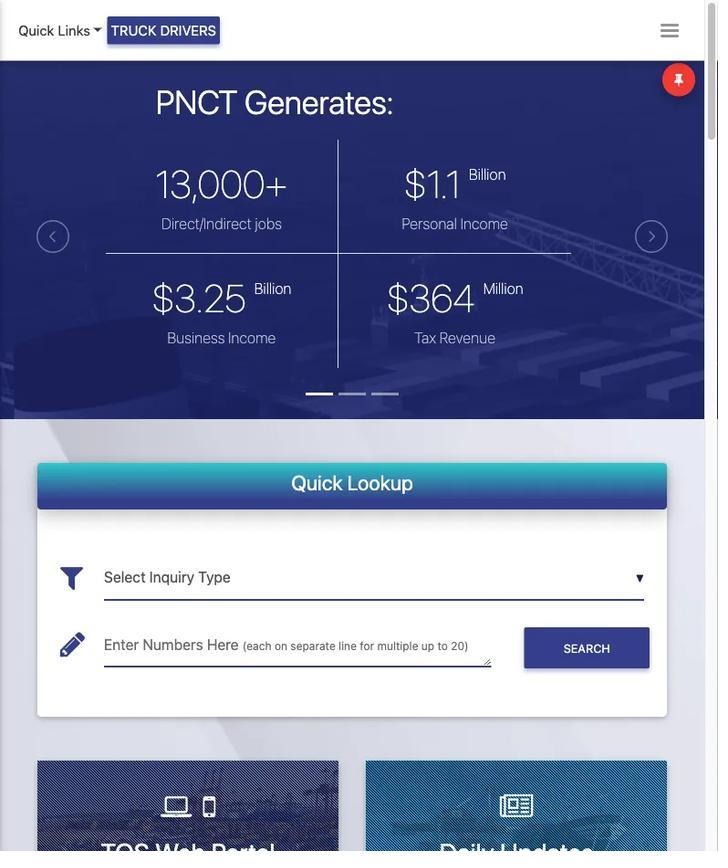 Task type: vqa. For each thing, say whether or not it's contained in the screenshot.
Revenue
yes



Task type: locate. For each thing, give the bounding box(es) containing it.
1 vertical spatial quick
[[292, 471, 343, 494]]

billion inside $1.1 billion
[[469, 166, 507, 183]]

quick
[[18, 22, 54, 38], [292, 471, 343, 494]]

income
[[461, 215, 509, 233], [229, 330, 276, 347]]

generates:
[[245, 82, 394, 121]]

billion down "jobs"
[[255, 280, 292, 298]]

income down $1.1 billion
[[461, 215, 509, 233]]

0 horizontal spatial billion
[[255, 280, 292, 298]]

enter numbers here (each on separate line for multiple up to 20)
[[104, 636, 469, 654]]

None text field
[[104, 556, 645, 600], [104, 622, 492, 667], [104, 556, 645, 600], [104, 622, 492, 667]]

0 vertical spatial income
[[461, 215, 509, 233]]

up
[[422, 640, 435, 653]]

0 vertical spatial billion
[[469, 166, 507, 183]]

billion right the $1.1
[[469, 166, 507, 183]]

search button
[[525, 628, 650, 669]]

1 vertical spatial income
[[229, 330, 276, 347]]

1 vertical spatial billion
[[255, 280, 292, 298]]

separate
[[291, 640, 336, 653]]

$3.25 billion
[[152, 276, 292, 321]]

truck drivers link
[[108, 16, 220, 44]]

for
[[360, 640, 375, 653]]

income down '$3.25 billion'
[[229, 330, 276, 347]]

pnct
[[156, 82, 238, 121]]

13,000+ direct/indirect jobs
[[156, 161, 288, 233]]

billion
[[469, 166, 507, 183], [255, 280, 292, 298]]

billion inside '$3.25 billion'
[[255, 280, 292, 298]]

income for $1.1
[[461, 215, 509, 233]]

personal
[[402, 215, 458, 233]]

links
[[58, 22, 90, 38]]

billion for $3.25
[[255, 280, 292, 298]]

0 horizontal spatial income
[[229, 330, 276, 347]]

truck drivers
[[111, 22, 217, 38]]

0 horizontal spatial quick
[[18, 22, 54, 38]]

quick left links
[[18, 22, 54, 38]]

quick left lookup
[[292, 471, 343, 494]]

1 horizontal spatial income
[[461, 215, 509, 233]]

1 horizontal spatial billion
[[469, 166, 507, 183]]

1 horizontal spatial quick
[[292, 471, 343, 494]]

direct/indirect
[[162, 215, 252, 233]]

business
[[168, 330, 225, 347]]

0 vertical spatial quick
[[18, 22, 54, 38]]

numbers
[[143, 636, 203, 654]]

personal income
[[402, 215, 509, 233]]

truck
[[111, 22, 157, 38]]

quick lookup
[[292, 471, 414, 494]]



Task type: describe. For each thing, give the bounding box(es) containing it.
$364 million
[[387, 276, 524, 321]]

quick for quick lookup
[[292, 471, 343, 494]]

(each
[[243, 640, 272, 653]]

search
[[564, 642, 611, 656]]

pnct generates:
[[156, 82, 394, 121]]

lookup
[[348, 471, 414, 494]]

billion for $1.1
[[469, 166, 507, 183]]

quick for quick links
[[18, 22, 54, 38]]

tax
[[415, 330, 437, 347]]

to
[[438, 640, 449, 653]]

$1.1
[[404, 161, 461, 207]]

welcome to port newmark container terminal image
[[0, 54, 719, 522]]

income for $3.25
[[229, 330, 276, 347]]

line
[[339, 640, 357, 653]]

▼
[[637, 572, 645, 585]]

million
[[484, 280, 524, 298]]

business income
[[168, 330, 276, 347]]

$364
[[387, 276, 476, 321]]

20)
[[452, 640, 469, 653]]

13,000+
[[156, 161, 288, 207]]

quick links
[[18, 22, 90, 38]]

drivers
[[160, 22, 217, 38]]

multiple
[[378, 640, 419, 653]]

on
[[275, 640, 288, 653]]

enter
[[104, 636, 139, 654]]

jobs
[[255, 215, 282, 233]]

quick links link
[[18, 20, 102, 41]]

$1.1 billion
[[404, 161, 507, 207]]

$3.25
[[152, 276, 247, 321]]

revenue
[[440, 330, 496, 347]]

here
[[207, 636, 239, 654]]

tax revenue
[[415, 330, 496, 347]]



